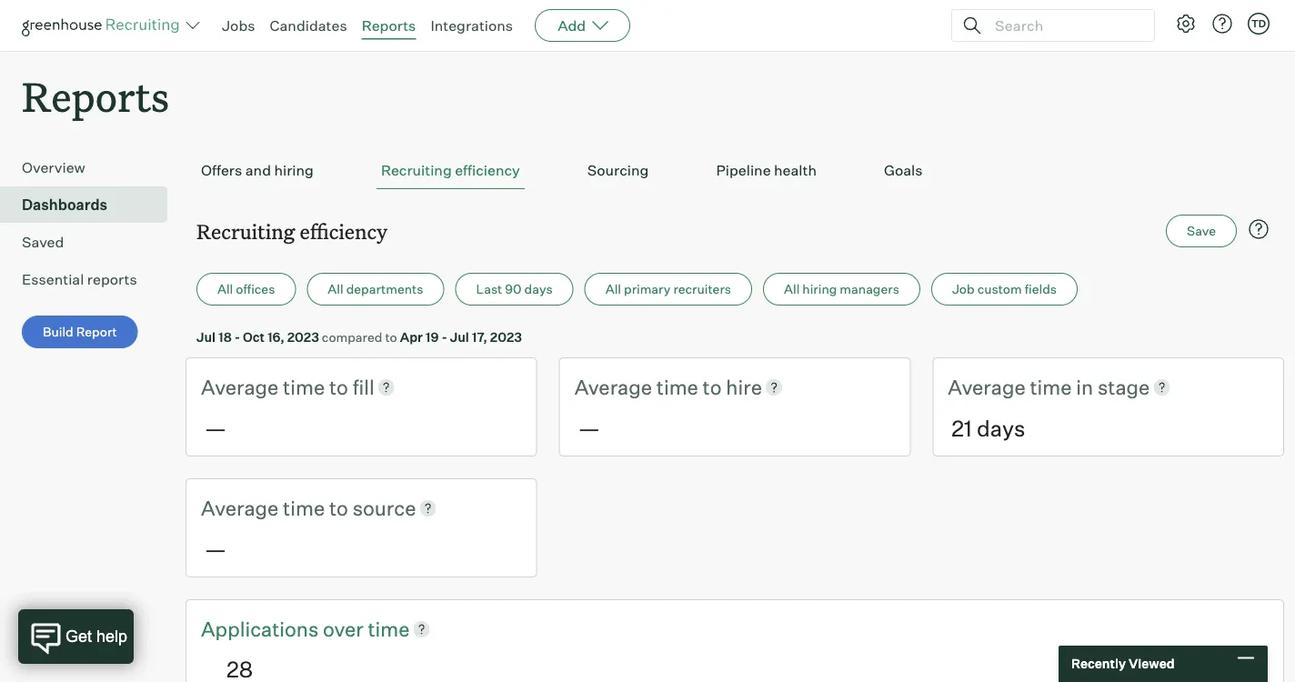 Task type: vqa. For each thing, say whether or not it's contained in the screenshot.


Task type: describe. For each thing, give the bounding box(es) containing it.
dashboards link
[[22, 194, 160, 216]]

all for all primary recruiters
[[606, 281, 622, 297]]

over
[[323, 616, 364, 641]]

viewed
[[1129, 656, 1175, 672]]

recruiting inside button
[[381, 161, 452, 179]]

21
[[952, 415, 973, 442]]

all departments button
[[307, 273, 445, 306]]

essential reports link
[[22, 269, 160, 290]]

candidates link
[[270, 16, 347, 35]]

time for fill
[[283, 375, 325, 400]]

2 - from the left
[[442, 329, 448, 345]]

time for hire
[[657, 375, 699, 400]]

average time to for fill
[[201, 375, 353, 400]]

pipeline health button
[[712, 152, 822, 189]]

all for all offices
[[217, 281, 233, 297]]

jobs link
[[222, 16, 255, 35]]

to for hire
[[703, 375, 722, 400]]

reports link
[[362, 16, 416, 35]]

90
[[505, 281, 522, 297]]

recruiters
[[674, 281, 732, 297]]

greenhouse recruiting image
[[22, 15, 186, 36]]

tab list containing offers and hiring
[[197, 152, 1274, 189]]

offers and hiring button
[[197, 152, 318, 189]]

sourcing button
[[583, 152, 654, 189]]

average for hire
[[575, 375, 652, 400]]

to for fill
[[329, 375, 348, 400]]

goals
[[885, 161, 923, 179]]

candidates
[[270, 16, 347, 35]]

report
[[76, 324, 117, 340]]

overview
[[22, 159, 85, 177]]

all primary recruiters button
[[585, 273, 753, 306]]

efficiency inside recruiting efficiency button
[[455, 161, 520, 179]]

build report
[[43, 324, 117, 340]]

faq image
[[1249, 219, 1270, 240]]

1 vertical spatial recruiting efficiency
[[197, 218, 388, 245]]

integrations
[[431, 16, 513, 35]]

source
[[353, 496, 416, 521]]

1 jul from the left
[[197, 329, 216, 345]]

17,
[[472, 329, 488, 345]]

fill
[[353, 375, 375, 400]]

pipeline
[[717, 161, 771, 179]]

compared
[[322, 329, 383, 345]]

integrations link
[[431, 16, 513, 35]]

applications link
[[201, 615, 323, 643]]

19
[[426, 329, 439, 345]]

1 - from the left
[[235, 329, 240, 345]]

saved
[[22, 233, 64, 251]]

last
[[476, 281, 503, 297]]

all offices
[[217, 281, 275, 297]]

time link
[[368, 615, 410, 643]]

all offices button
[[197, 273, 296, 306]]

saved link
[[22, 231, 160, 253]]

job
[[953, 281, 975, 297]]

recently viewed
[[1072, 656, 1175, 672]]

— for fill
[[205, 415, 227, 442]]

0 horizontal spatial recruiting
[[197, 218, 295, 245]]

recently
[[1072, 656, 1127, 672]]

oct
[[243, 329, 265, 345]]

jul 18 - oct 16, 2023 compared to apr 19 - jul 17, 2023
[[197, 329, 522, 345]]

average for fill
[[201, 375, 279, 400]]

18
[[218, 329, 232, 345]]

configure image
[[1176, 13, 1198, 35]]

build report button
[[22, 316, 138, 349]]

hire
[[726, 375, 763, 400]]

add
[[558, 16, 586, 35]]

health
[[774, 161, 817, 179]]

save
[[1188, 223, 1217, 239]]

offices
[[236, 281, 275, 297]]

all departments
[[328, 281, 424, 297]]

average for source
[[201, 496, 279, 521]]

stage
[[1098, 375, 1151, 400]]

recruiting efficiency button
[[377, 152, 525, 189]]

days inside "last 90 days" button
[[525, 281, 553, 297]]

td
[[1252, 17, 1267, 30]]

average time in
[[949, 375, 1098, 400]]



Task type: locate. For each thing, give the bounding box(es) containing it.
add button
[[535, 9, 631, 42]]

—
[[205, 415, 227, 442], [578, 415, 600, 442], [205, 535, 227, 563]]

1 all from the left
[[217, 281, 233, 297]]

time
[[283, 375, 325, 400], [657, 375, 699, 400], [1031, 375, 1072, 400], [283, 496, 325, 521], [368, 616, 410, 641]]

managers
[[840, 281, 900, 297]]

departments
[[346, 281, 424, 297]]

0 vertical spatial days
[[525, 281, 553, 297]]

average time to for hire
[[575, 375, 726, 400]]

recruiting
[[381, 161, 452, 179], [197, 218, 295, 245]]

Search text field
[[991, 12, 1138, 39]]

hiring left managers
[[803, 281, 838, 297]]

offers and hiring
[[201, 161, 314, 179]]

21 days
[[952, 415, 1026, 442]]

0 horizontal spatial hiring
[[274, 161, 314, 179]]

0 horizontal spatial 2023
[[287, 329, 319, 345]]

all primary recruiters
[[606, 281, 732, 297]]

3 all from the left
[[606, 281, 622, 297]]

job custom fields button
[[932, 273, 1078, 306]]

td button
[[1249, 13, 1270, 35]]

dashboards
[[22, 196, 107, 214]]

job custom fields
[[953, 281, 1057, 297]]

0 vertical spatial recruiting
[[381, 161, 452, 179]]

- right 18 at left
[[235, 329, 240, 345]]

jul left 17, at the left of page
[[450, 329, 469, 345]]

average
[[201, 375, 279, 400], [575, 375, 652, 400], [949, 375, 1026, 400], [201, 496, 279, 521]]

time right over
[[368, 616, 410, 641]]

— for source
[[205, 535, 227, 563]]

0 horizontal spatial jul
[[197, 329, 216, 345]]

1 vertical spatial recruiting
[[197, 218, 295, 245]]

-
[[235, 329, 240, 345], [442, 329, 448, 345]]

jul left 18 at left
[[197, 329, 216, 345]]

time left in
[[1031, 375, 1072, 400]]

time down the 16,
[[283, 375, 325, 400]]

0 vertical spatial reports
[[362, 16, 416, 35]]

reports down greenhouse recruiting image
[[22, 69, 169, 123]]

tab list
[[197, 152, 1274, 189]]

apr
[[400, 329, 423, 345]]

to left fill
[[329, 375, 348, 400]]

save button
[[1167, 215, 1238, 248]]

0 horizontal spatial efficiency
[[300, 218, 388, 245]]

1 horizontal spatial hiring
[[803, 281, 838, 297]]

jul
[[197, 329, 216, 345], [450, 329, 469, 345]]

1 horizontal spatial efficiency
[[455, 161, 520, 179]]

hiring right and
[[274, 161, 314, 179]]

0 vertical spatial efficiency
[[455, 161, 520, 179]]

last 90 days
[[476, 281, 553, 297]]

1 horizontal spatial days
[[977, 415, 1026, 442]]

days right 90
[[525, 281, 553, 297]]

primary
[[624, 281, 671, 297]]

goals button
[[880, 152, 928, 189]]

0 horizontal spatial reports
[[22, 69, 169, 123]]

2 2023 from the left
[[490, 329, 522, 345]]

2 jul from the left
[[450, 329, 469, 345]]

2023 right 17, at the left of page
[[490, 329, 522, 345]]

custom
[[978, 281, 1023, 297]]

recruiting efficiency
[[381, 161, 520, 179], [197, 218, 388, 245]]

last 90 days button
[[455, 273, 574, 306]]

efficiency
[[455, 161, 520, 179], [300, 218, 388, 245]]

time for source
[[283, 496, 325, 521]]

to left source
[[329, 496, 348, 521]]

and
[[245, 161, 271, 179]]

offers
[[201, 161, 242, 179]]

to for source
[[329, 496, 348, 521]]

all inside all offices "button"
[[217, 281, 233, 297]]

1 horizontal spatial reports
[[362, 16, 416, 35]]

1 vertical spatial reports
[[22, 69, 169, 123]]

time left hire
[[657, 375, 699, 400]]

over link
[[323, 615, 368, 643]]

1 vertical spatial efficiency
[[300, 218, 388, 245]]

reports right candidates
[[362, 16, 416, 35]]

jobs
[[222, 16, 255, 35]]

pipeline health
[[717, 161, 817, 179]]

all for all departments
[[328, 281, 344, 297]]

1 2023 from the left
[[287, 329, 319, 345]]

0 horizontal spatial days
[[525, 281, 553, 297]]

hiring
[[274, 161, 314, 179], [803, 281, 838, 297]]

build
[[43, 324, 73, 340]]

0 vertical spatial recruiting efficiency
[[381, 161, 520, 179]]

2023
[[287, 329, 319, 345], [490, 329, 522, 345]]

1 horizontal spatial jul
[[450, 329, 469, 345]]

all inside all primary recruiters button
[[606, 281, 622, 297]]

hiring inside "button"
[[803, 281, 838, 297]]

recruiting efficiency inside button
[[381, 161, 520, 179]]

all hiring managers
[[784, 281, 900, 297]]

2 all from the left
[[328, 281, 344, 297]]

average for stage
[[949, 375, 1026, 400]]

all inside all hiring managers "button"
[[784, 281, 800, 297]]

4 all from the left
[[784, 281, 800, 297]]

all
[[217, 281, 233, 297], [328, 281, 344, 297], [606, 281, 622, 297], [784, 281, 800, 297]]

all left 'departments'
[[328, 281, 344, 297]]

time for stage
[[1031, 375, 1072, 400]]

applications over
[[201, 616, 368, 641]]

2023 right the 16,
[[287, 329, 319, 345]]

16,
[[267, 329, 285, 345]]

1 horizontal spatial recruiting
[[381, 161, 452, 179]]

1 vertical spatial days
[[977, 415, 1026, 442]]

reports
[[87, 270, 137, 289]]

days
[[525, 281, 553, 297], [977, 415, 1026, 442]]

0 vertical spatial hiring
[[274, 161, 314, 179]]

1 horizontal spatial -
[[442, 329, 448, 345]]

- right 19
[[442, 329, 448, 345]]

average time to for source
[[201, 496, 353, 521]]

to
[[385, 329, 397, 345], [329, 375, 348, 400], [703, 375, 722, 400], [329, 496, 348, 521]]

all inside the all departments button
[[328, 281, 344, 297]]

0 horizontal spatial -
[[235, 329, 240, 345]]

hiring inside button
[[274, 161, 314, 179]]

overview link
[[22, 157, 160, 179]]

time left source
[[283, 496, 325, 521]]

to left apr
[[385, 329, 397, 345]]

1 horizontal spatial 2023
[[490, 329, 522, 345]]

1 vertical spatial hiring
[[803, 281, 838, 297]]

to left hire
[[703, 375, 722, 400]]

sourcing
[[588, 161, 649, 179]]

days right 21
[[977, 415, 1026, 442]]

in
[[1077, 375, 1094, 400]]

— for hire
[[578, 415, 600, 442]]

all left offices at the left top
[[217, 281, 233, 297]]

essential
[[22, 270, 84, 289]]

fields
[[1025, 281, 1057, 297]]

essential reports
[[22, 270, 137, 289]]

all left managers
[[784, 281, 800, 297]]

applications
[[201, 616, 319, 641]]

all hiring managers button
[[764, 273, 921, 306]]

all left primary
[[606, 281, 622, 297]]

all for all hiring managers
[[784, 281, 800, 297]]

reports
[[362, 16, 416, 35], [22, 69, 169, 123]]

td button
[[1245, 9, 1274, 38]]

average time to
[[201, 375, 353, 400], [575, 375, 726, 400], [201, 496, 353, 521]]



